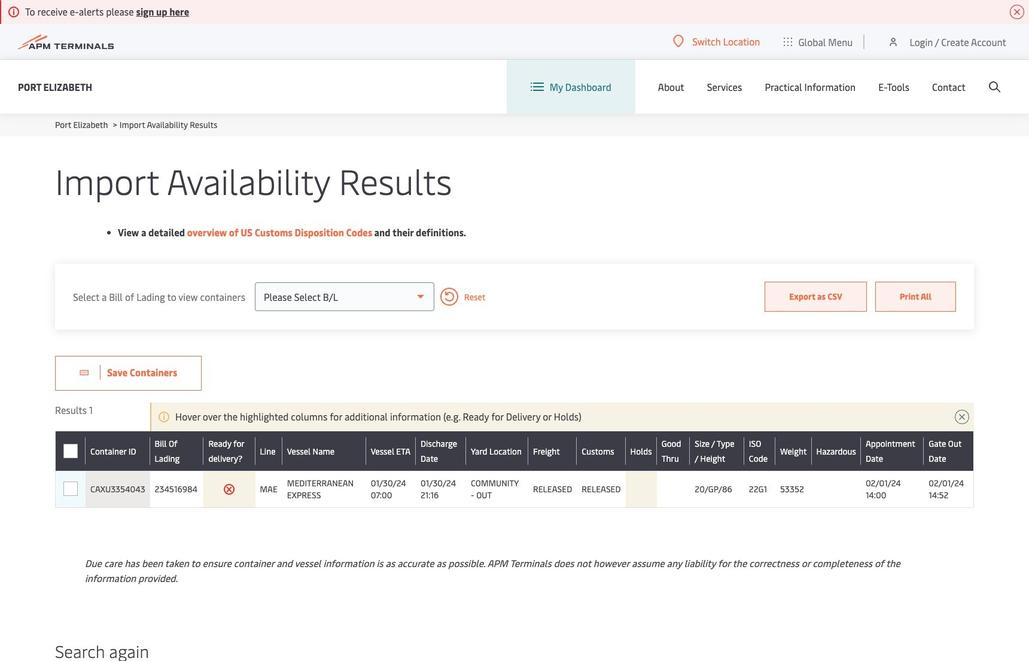 Task type: locate. For each thing, give the bounding box(es) containing it.
None checkbox
[[63, 444, 78, 458], [63, 482, 78, 496], [63, 482, 78, 497], [63, 444, 78, 458], [63, 482, 78, 496], [63, 482, 78, 497]]

None checkbox
[[63, 444, 77, 458]]



Task type: vqa. For each thing, say whether or not it's contained in the screenshot.
"not ready" Image
yes



Task type: describe. For each thing, give the bounding box(es) containing it.
close alert image
[[1010, 5, 1025, 19]]

not ready image
[[224, 484, 235, 495]]



